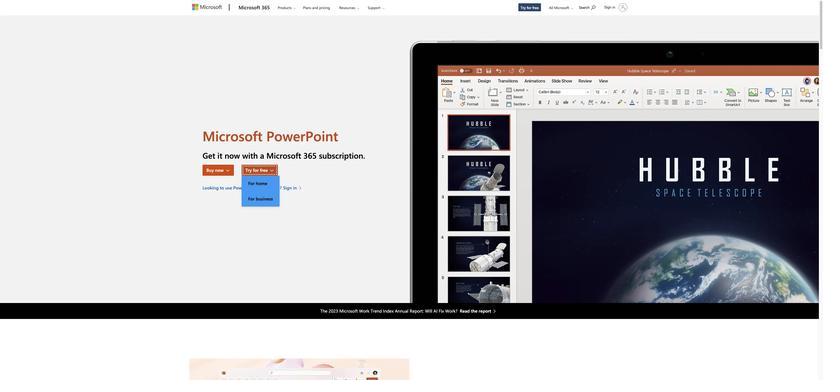 Task type: vqa. For each thing, say whether or not it's contained in the screenshot.
"you?"
no



Task type: locate. For each thing, give the bounding box(es) containing it.
1 horizontal spatial free
[[533, 5, 539, 10]]

powerpoint left on
[[233, 185, 256, 191]]

0 vertical spatial for
[[248, 180, 255, 186]]

1 vertical spatial try
[[246, 167, 252, 173]]

for home
[[248, 180, 267, 186]]

the right read
[[471, 308, 478, 314]]

for inside dropdown button
[[253, 167, 259, 173]]

0 horizontal spatial in
[[293, 185, 297, 191]]

1 for from the top
[[248, 180, 255, 186]]

looking to use powerpoint on the web? sign in link
[[203, 185, 304, 191]]

0 vertical spatial try
[[521, 5, 526, 10]]

with
[[242, 150, 258, 161]]

now right buy
[[215, 167, 224, 173]]

Search search field
[[577, 1, 601, 13]]

0 vertical spatial try for free
[[521, 5, 539, 10]]

1 vertical spatial for
[[248, 196, 255, 202]]

1 vertical spatial powerpoint
[[233, 185, 256, 191]]

for left all
[[527, 5, 532, 10]]

sign right search search field
[[605, 5, 612, 9]]

try for try for free dropdown button
[[246, 167, 252, 173]]

now inside dropdown button
[[215, 167, 224, 173]]

try for free up for home
[[246, 167, 268, 173]]

0 vertical spatial in
[[613, 5, 616, 9]]

trend
[[371, 308, 382, 314]]

looking
[[203, 185, 219, 191]]

in right search search field
[[613, 5, 616, 9]]

2023
[[329, 308, 338, 314]]

365
[[262, 4, 270, 11], [304, 150, 317, 161]]

0 horizontal spatial for
[[253, 167, 259, 173]]

1 vertical spatial 365
[[304, 150, 317, 161]]

for
[[248, 180, 255, 186], [248, 196, 255, 202]]

sign right web?
[[283, 185, 292, 191]]

powerpoint
[[266, 127, 338, 145], [233, 185, 256, 191]]

1 horizontal spatial for
[[527, 5, 532, 10]]

1 vertical spatial try for free
[[246, 167, 268, 173]]

buy
[[206, 167, 214, 173]]

0 horizontal spatial 365
[[262, 4, 270, 11]]

1 horizontal spatial try for free
[[521, 5, 539, 10]]

1 horizontal spatial try
[[521, 5, 526, 10]]

plans
[[303, 5, 311, 10]]

will
[[425, 308, 432, 314]]

try for free
[[521, 5, 539, 10], [246, 167, 268, 173]]

0 horizontal spatial try
[[246, 167, 252, 173]]

try for free link
[[518, 3, 541, 12]]

0 horizontal spatial free
[[260, 167, 268, 173]]

free for try for free dropdown button
[[260, 167, 268, 173]]

free
[[533, 5, 539, 10], [260, 167, 268, 173]]

ai
[[434, 308, 438, 314]]

1 vertical spatial the
[[471, 308, 478, 314]]

try
[[521, 5, 526, 10], [246, 167, 252, 173]]

in right web?
[[293, 185, 297, 191]]

sign
[[605, 5, 612, 9], [283, 185, 292, 191]]

1 horizontal spatial in
[[613, 5, 616, 9]]

report:
[[410, 308, 424, 314]]

now
[[225, 150, 240, 161], [215, 167, 224, 173]]

powerpoint inside looking to use powerpoint on the web? sign in link
[[233, 185, 256, 191]]

plans and pricing
[[303, 5, 330, 10]]

0 horizontal spatial the
[[264, 185, 271, 191]]

for business
[[248, 196, 273, 202]]

get it now with a microsoft 365 subscription.
[[203, 150, 365, 161]]

try inside dropdown button
[[246, 167, 252, 173]]

1 vertical spatial for
[[253, 167, 259, 173]]

free left all
[[533, 5, 539, 10]]

the
[[264, 185, 271, 191], [471, 308, 478, 314]]

0 horizontal spatial sign
[[283, 185, 292, 191]]

use
[[225, 185, 232, 191]]

search
[[579, 5, 590, 10]]

support button
[[363, 0, 389, 15]]

resources
[[339, 5, 355, 10]]

subscription.
[[319, 150, 365, 161]]

0 vertical spatial sign
[[605, 5, 612, 9]]

0 horizontal spatial now
[[215, 167, 224, 173]]

microsoft 365 link
[[236, 0, 273, 15]]

on
[[258, 185, 263, 191]]

for for try for free dropdown button
[[253, 167, 259, 173]]

for down looking to use powerpoint on the web? sign in link on the left of page
[[248, 196, 255, 202]]

1 vertical spatial now
[[215, 167, 224, 173]]

0 vertical spatial powerpoint
[[266, 127, 338, 145]]

try for free inside dropdown button
[[246, 167, 268, 173]]

powerpoint up get it now with a microsoft 365 subscription.
[[266, 127, 338, 145]]

home
[[256, 180, 267, 186]]

products
[[278, 5, 292, 10]]

for
[[527, 5, 532, 10], [253, 167, 259, 173]]

microsoft image
[[192, 4, 222, 10]]

1 horizontal spatial powerpoint
[[266, 127, 338, 145]]

in
[[613, 5, 616, 9], [293, 185, 297, 191]]

1 vertical spatial free
[[260, 167, 268, 173]]

1 vertical spatial sign
[[283, 185, 292, 191]]

read the report link
[[460, 308, 499, 315]]

0 horizontal spatial powerpoint
[[233, 185, 256, 191]]

a
[[260, 150, 264, 161]]

0 horizontal spatial try for free
[[246, 167, 268, 173]]

for up for home
[[253, 167, 259, 173]]

1 vertical spatial in
[[293, 185, 297, 191]]

microsoft
[[239, 4, 260, 11], [554, 5, 569, 10], [203, 127, 263, 145], [267, 150, 301, 161], [340, 308, 358, 314]]

1 horizontal spatial now
[[225, 150, 240, 161]]

0 vertical spatial the
[[264, 185, 271, 191]]

annual
[[395, 308, 409, 314]]

free inside try for free dropdown button
[[260, 167, 268, 173]]

0 vertical spatial free
[[533, 5, 539, 10]]

0 vertical spatial 365
[[262, 4, 270, 11]]

free for try for free link
[[533, 5, 539, 10]]

the 2023 microsoft work trend index annual report: will ai fix work? read the report
[[320, 308, 491, 314]]

fix
[[439, 308, 444, 314]]

try for free for try for free dropdown button
[[246, 167, 268, 173]]

the right on
[[264, 185, 271, 191]]

get
[[203, 150, 215, 161]]

0 vertical spatial for
[[527, 5, 532, 10]]

free inside try for free link
[[533, 5, 539, 10]]

for left on
[[248, 180, 255, 186]]

free up home
[[260, 167, 268, 173]]

now right it
[[225, 150, 240, 161]]

pricing
[[319, 5, 330, 10]]

try for free left all
[[521, 5, 539, 10]]

products button
[[273, 0, 300, 15]]

2 for from the top
[[248, 196, 255, 202]]

try for free button
[[242, 165, 278, 176]]

1 horizontal spatial 365
[[304, 150, 317, 161]]

work?
[[445, 308, 458, 314]]

report
[[479, 308, 491, 314]]



Task type: describe. For each thing, give the bounding box(es) containing it.
work
[[359, 308, 370, 314]]

try for try for free link
[[521, 5, 526, 10]]

for home link
[[242, 176, 280, 191]]

search button
[[577, 1, 598, 13]]

it
[[218, 150, 222, 161]]

microsoft powerpoint
[[203, 127, 338, 145]]

sign in
[[605, 5, 616, 9]]

web?
[[272, 185, 282, 191]]

support
[[368, 5, 381, 10]]

plans and pricing link
[[301, 0, 333, 13]]

sign in link
[[601, 1, 630, 14]]

microsoft 365
[[239, 4, 270, 11]]

all microsoft button
[[545, 0, 576, 15]]

1 horizontal spatial sign
[[605, 5, 612, 9]]

resources button
[[335, 0, 364, 15]]

buy now button
[[203, 165, 234, 176]]

looking to use powerpoint on the web? sign in
[[203, 185, 297, 191]]

index
[[383, 308, 394, 314]]

for business link
[[242, 191, 280, 207]]

device screen showing a presentation open in powerpoint image
[[410, 15, 819, 303]]

microsoft inside "dropdown button"
[[554, 5, 569, 10]]

and
[[312, 5, 318, 10]]

buy now
[[206, 167, 224, 173]]

business
[[256, 196, 273, 202]]

all microsoft
[[549, 5, 569, 10]]

try for free for try for free link
[[521, 5, 539, 10]]

for for try for free link
[[527, 5, 532, 10]]

to
[[220, 185, 224, 191]]

all
[[549, 5, 553, 10]]

read
[[460, 308, 470, 314]]

for for for home
[[248, 180, 255, 186]]

1 horizontal spatial the
[[471, 308, 478, 314]]

try for free element
[[242, 176, 280, 207]]

0 vertical spatial now
[[225, 150, 240, 161]]

the
[[320, 308, 328, 314]]

for for for business
[[248, 196, 255, 202]]



